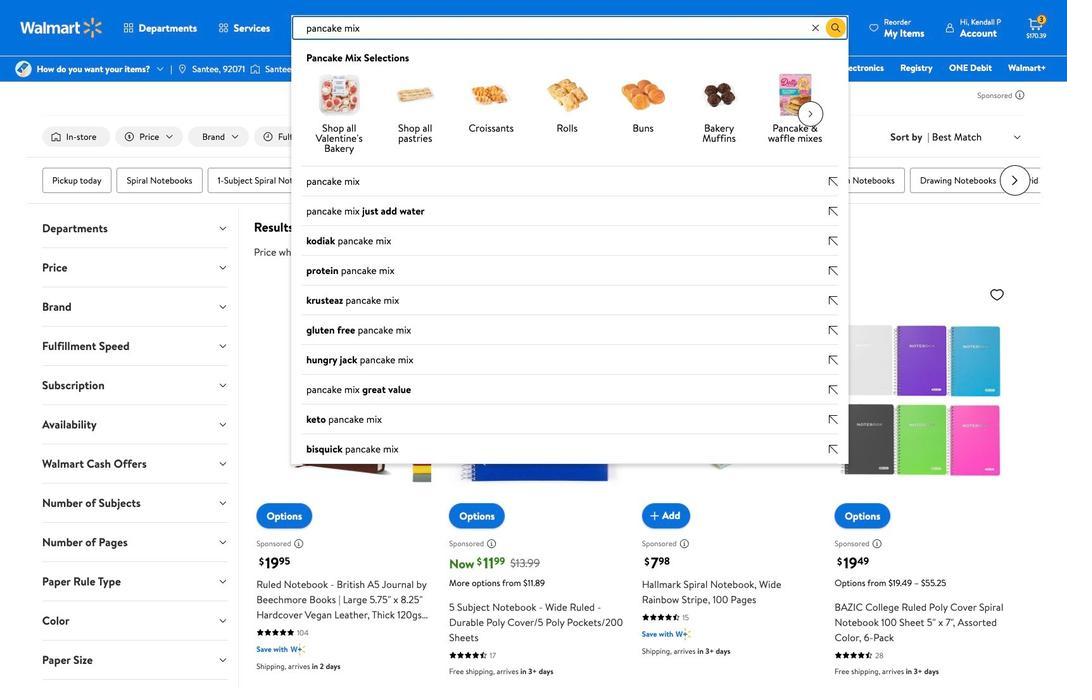 Task type: locate. For each thing, give the bounding box(es) containing it.
6 tab from the top
[[32, 406, 238, 444]]

update query to gluten free pancake mix image
[[829, 326, 839, 336]]

list box
[[291, 41, 849, 464]]

0 horizontal spatial walmart plus image
[[291, 644, 306, 656]]

3 tab from the top
[[32, 288, 238, 326]]

ad disclaimer and feedback image
[[1015, 90, 1025, 100], [294, 539, 304, 549], [680, 539, 690, 549], [872, 539, 883, 549]]

1 horizontal spatial walmart plus image
[[676, 628, 691, 641]]

1 vertical spatial walmart plus image
[[291, 644, 306, 656]]

add to favorites list, bazic college ruled poly cover spiral notebook 100 sheet 5" x 7", assorted color, 6-pack image
[[990, 287, 1005, 303]]

7 tab from the top
[[32, 445, 238, 483]]

1 horizontal spatial  image
[[250, 63, 260, 75]]

tab
[[32, 209, 238, 248], [32, 248, 238, 287], [32, 288, 238, 326], [32, 327, 238, 366], [32, 366, 238, 405], [32, 406, 238, 444], [32, 445, 238, 483], [32, 484, 238, 523], [32, 523, 238, 562], [32, 563, 238, 601], [32, 602, 238, 641], [32, 641, 238, 680], [32, 681, 238, 689]]

walmart plus image
[[676, 628, 691, 641], [291, 644, 306, 656]]

sort by best match image
[[1013, 132, 1023, 142]]

group
[[291, 167, 849, 464]]

 image
[[15, 61, 32, 77]]

update query to protein pancake mix image
[[829, 266, 839, 276]]

 image
[[250, 63, 260, 75], [177, 64, 187, 74]]

12 tab from the top
[[32, 641, 238, 680]]

ruled notebook - british a5 journal by beechmore books | large 5.75" x 8.25" hardcover vegan leather, thick 120gsm cream lined paper | gift box | chestnut brown image
[[257, 282, 432, 519]]

Search search field
[[291, 15, 849, 41]]

walmart image
[[20, 18, 103, 38]]

11 tab from the top
[[32, 602, 238, 641]]

update query to keto pancake mix image
[[829, 415, 839, 425]]

4 tab from the top
[[32, 327, 238, 366]]

8 tab from the top
[[32, 484, 238, 523]]

clear search field text image
[[811, 23, 821, 33]]



Task type: describe. For each thing, give the bounding box(es) containing it.
update query to krusteaz pancake mix image
[[829, 296, 839, 306]]

update query to hungry jack pancake mix image
[[829, 355, 839, 365]]

0 horizontal spatial  image
[[177, 64, 187, 74]]

update query to kodiak pancake mix image
[[829, 236, 839, 246]]

Walmart Site-Wide search field
[[291, 15, 849, 464]]

next slide for horizontal chip scroller list image
[[798, 101, 824, 127]]

5 subject notebook - wide ruled - durable poly cover/5 poly pockets/200 sheets image
[[449, 282, 625, 519]]

update query to pancake mix just add water image
[[829, 206, 839, 217]]

ad disclaimer and feedback image
[[487, 539, 497, 549]]

add to cart image
[[647, 509, 663, 524]]

update query to bisquick pancake mix image
[[829, 445, 839, 455]]

sort and filter section element
[[27, 117, 1041, 157]]

1 tab from the top
[[32, 209, 238, 248]]

bazic college ruled poly cover spiral notebook 100 sheet 5" x 7", assorted color, 6-pack image
[[835, 282, 1010, 519]]

legal information image
[[384, 247, 394, 257]]

13 tab from the top
[[32, 681, 238, 689]]

2 tab from the top
[[32, 248, 238, 287]]

search icon image
[[831, 23, 841, 33]]

0 vertical spatial walmart plus image
[[676, 628, 691, 641]]

hallmark spiral notebook, wide rainbow stripe, 100 pages image
[[642, 282, 817, 519]]

5 tab from the top
[[32, 366, 238, 405]]

update query to pancake mix great value image
[[829, 385, 839, 395]]

update query to pancake mix image
[[829, 177, 839, 187]]

10 tab from the top
[[32, 563, 238, 601]]

next slide for chipmodule list image
[[1000, 165, 1031, 196]]

9 tab from the top
[[32, 523, 238, 562]]



Task type: vqa. For each thing, say whether or not it's contained in the screenshot.
Add to Favorites list, BAZIC College Ruled Poly Cover Spiral Notebook 100 Sheet 5" x 7", Assorted Color, 6-Pack image on the right of page
yes



